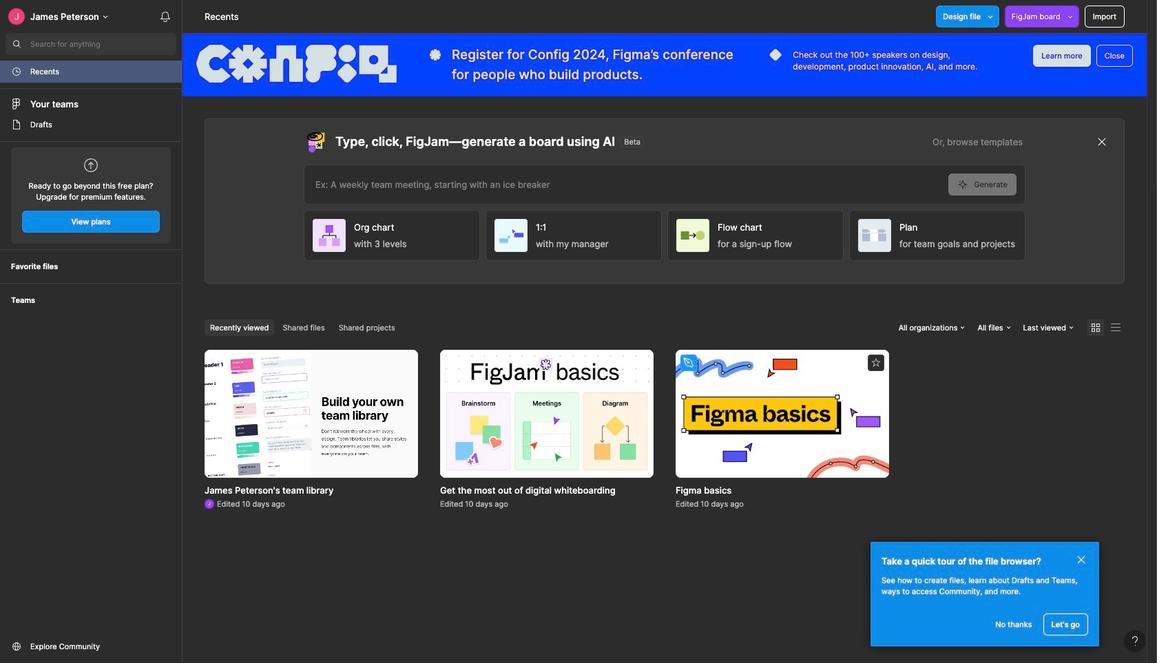 Task type: locate. For each thing, give the bounding box(es) containing it.
0 horizontal spatial file thumbnail image
[[205, 350, 418, 478]]

1 horizontal spatial file thumbnail image
[[440, 350, 654, 478]]

community 16 image
[[11, 642, 22, 653]]

file thumbnail image
[[205, 350, 418, 478], [440, 350, 654, 478], [676, 350, 890, 478]]

Ex: A weekly team meeting, starting with an ice breaker field
[[305, 165, 949, 204]]

help image
[[1133, 637, 1138, 646]]

2 horizontal spatial file thumbnail image
[[676, 350, 890, 478]]



Task type: describe. For each thing, give the bounding box(es) containing it.
Search for anything text field
[[30, 39, 176, 50]]

3 file thumbnail image from the left
[[676, 350, 890, 478]]

1 file thumbnail image from the left
[[205, 350, 418, 478]]

2 file thumbnail image from the left
[[440, 350, 654, 478]]

recent 16 image
[[11, 66, 22, 77]]

page 16 image
[[11, 119, 22, 130]]

search 32 image
[[6, 33, 28, 55]]

bell 32 image
[[154, 6, 176, 28]]



Task type: vqa. For each thing, say whether or not it's contained in the screenshot.
Team weekly image
no



